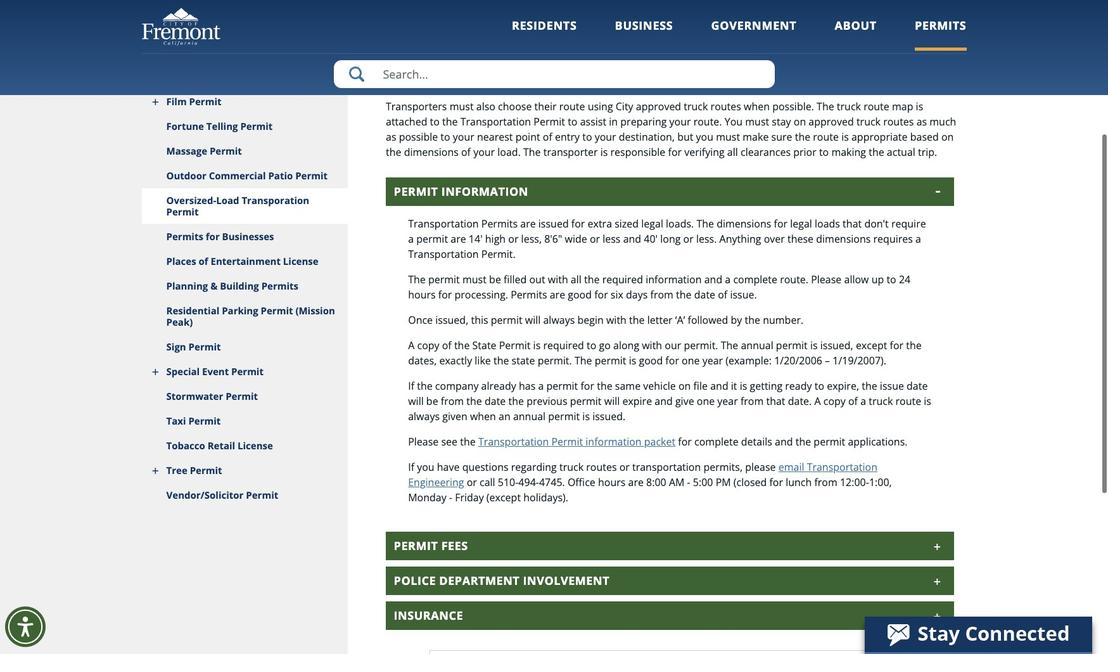 Task type: locate. For each thing, give the bounding box(es) containing it.
1 vertical spatial that
[[767, 394, 786, 408]]

the up 'a'
[[676, 288, 692, 302]]

to up the 'other'
[[631, 44, 640, 58]]

outdoor commercial patio permit
[[166, 169, 328, 182]]

2 horizontal spatial with
[[642, 338, 663, 352]]

permit inside transportation permits are issued for extra sized legal loads. the dimensions for legal loads that don't require a permit are 14' high or less, 8'6" wide or less and 40' long or less. anything over these dimensions requires a transportation permit.
[[417, 232, 448, 246]]

transportation up 12:00-
[[807, 460, 878, 474]]

1 vertical spatial always
[[408, 409, 440, 423]]

except
[[856, 338, 888, 352]]

business link
[[615, 18, 674, 50]]

route left the map
[[864, 99, 890, 113]]

1 vertical spatial on
[[942, 130, 954, 144]]

1 horizontal spatial when
[[744, 99, 770, 113]]

point
[[516, 130, 541, 144]]

require inside transportation permits are issued for extra sized legal loads. the dimensions for legal loads that don't require a permit are 14' high or less, 8'6" wide or less and 40' long or less. anything over these dimensions requires a transportation permit.
[[892, 217, 927, 231]]

1 horizontal spatial copy
[[824, 394, 846, 408]]

- right +
[[967, 10, 970, 21]]

0 vertical spatial required
[[603, 273, 644, 286]]

0 horizontal spatial a
[[408, 338, 415, 352]]

fees
[[442, 538, 468, 553]]

required
[[603, 273, 644, 286], [544, 338, 584, 352]]

good
[[568, 288, 592, 302], [639, 354, 663, 368]]

0 horizontal spatial permit.
[[538, 354, 572, 368]]

1 vertical spatial approved
[[809, 115, 854, 129]]

0 vertical spatial approved
[[636, 99, 682, 113]]

of up exactly
[[442, 338, 452, 352]]

0 horizontal spatial you
[[417, 460, 435, 474]]

8'6"
[[545, 232, 563, 246]]

permit down film permit "link"
[[241, 120, 273, 133]]

1 horizontal spatial oversized-
[[386, 44, 436, 58]]

1 horizontal spatial load
[[436, 44, 459, 58]]

1 vertical spatial required
[[544, 338, 584, 352]]

0 vertical spatial information
[[646, 273, 702, 286]]

0 vertical spatial one
[[682, 354, 700, 368]]

permit up if you have questions regarding truck routes or transportation permits, please
[[552, 435, 583, 449]]

1 horizontal spatial as
[[917, 115, 928, 129]]

residents link
[[512, 18, 577, 50]]

routed
[[772, 44, 804, 58]]

route down "presence."
[[560, 99, 585, 113]]

1 vertical spatial oversized-
[[166, 194, 216, 207]]

if for if you have questions regarding truck routes or transportation permits, please
[[408, 460, 415, 474]]

permits
[[915, 18, 967, 33], [482, 217, 518, 231], [166, 230, 203, 243], [262, 280, 299, 292], [511, 288, 547, 302]]

5:00
[[693, 475, 714, 489]]

sign
[[166, 340, 186, 353]]

their inside is needed to ensure oversized loads are routed properly through the city. proper routing avoids accidents due to low underpasses and other clearance issues. oversized loads can also require pilot cars to ensure the public is aware of their presence.
[[525, 74, 547, 88]]

will down out
[[525, 313, 541, 327]]

properly
[[807, 44, 847, 58]]

0 vertical spatial routes
[[711, 99, 742, 113]]

the down point
[[524, 145, 541, 159]]

if you have questions regarding truck routes or transportation permits, please
[[408, 460, 779, 474]]

0 horizontal spatial approved
[[636, 99, 682, 113]]

1 legal from the left
[[642, 217, 664, 231]]

route. inside transporters must also choose their route using city approved truck routes when possible. the truck route map is attached to the transportation permit to assist in preparing your route. you must stay on approved truck routes as much as possible to your nearest point of entry to your destination, but you must make sure the route is appropriate based on the dimensions of your load. the transporter is responsible for verifying all clearances prior to making the actual trip.
[[694, 115, 722, 129]]

dimensions down possible
[[404, 145, 459, 159]]

permit.
[[684, 338, 719, 352], [538, 354, 572, 368]]

information inside the permit must be filled out with all the required information and a complete route. please allow up to 24 hours for processing. permits are good for six days from the date of issue.
[[646, 273, 702, 286]]

route. down these on the top right of page
[[781, 273, 809, 286]]

anything
[[720, 232, 762, 246]]

tab list
[[386, 177, 954, 630]]

loads inside transportation permits are issued for extra sized legal loads. the dimensions for legal loads that don't require a permit are 14' high or less, 8'6" wide or less and 40' long or less. anything over these dimensions requires a transportation permit.
[[815, 217, 841, 231]]

low
[[536, 59, 553, 73]]

load down commercial
[[216, 194, 239, 207]]

information down issued.
[[586, 435, 642, 449]]

permit inside transporters must also choose their route using city approved truck routes when possible. the truck route map is attached to the transportation permit to assist in preparing your route. you must stay on approved truck routes as much as possible to your nearest point of entry to your destination, but you must make sure the route is appropriate based on the dimensions of your load. the transporter is responsible for verifying all clearances prior to making the actual trip.
[[534, 115, 566, 129]]

copy
[[417, 338, 440, 352], [824, 394, 846, 408]]

using
[[588, 99, 613, 113]]

to
[[631, 44, 640, 58], [524, 59, 534, 73], [952, 59, 961, 73], [430, 115, 440, 129], [568, 115, 578, 129], [441, 130, 451, 144], [583, 130, 592, 144], [820, 145, 829, 159], [887, 273, 897, 286], [587, 338, 597, 352], [815, 379, 825, 393]]

0 vertical spatial dimensions
[[404, 145, 459, 159]]

1 vertical spatial year
[[718, 394, 738, 408]]

issue
[[881, 379, 905, 393]]

with down six
[[607, 313, 627, 327]]

the left city.
[[890, 44, 906, 58]]

once issued, this permit will always begin with the letter 'a' followed by the number.
[[408, 313, 804, 327]]

0 vertical spatial good
[[568, 288, 592, 302]]

0 horizontal spatial route.
[[694, 115, 722, 129]]

permit.
[[482, 247, 516, 261]]

out
[[530, 273, 546, 286]]

1 horizontal spatial on
[[794, 115, 807, 129]]

permit inside "link"
[[189, 95, 222, 108]]

0 vertical spatial license
[[283, 255, 319, 268]]

permit up the fortune telling permit at top
[[189, 95, 222, 108]]

transportation up nearest
[[461, 115, 531, 129]]

please left the allow
[[812, 273, 842, 286]]

or up friday
[[467, 475, 477, 489]]

legal
[[642, 217, 664, 231], [791, 217, 813, 231]]

good up vehicle on the bottom right of the page
[[639, 354, 663, 368]]

0 vertical spatial complete
[[734, 273, 778, 286]]

oversized
[[750, 59, 797, 73]]

must inside the permit must be filled out with all the required information and a complete route. please allow up to 24 hours for processing. permits are good for six days from the date of issue.
[[463, 273, 487, 286]]

truck down issue in the bottom of the page
[[869, 394, 894, 408]]

if up engineering
[[408, 460, 415, 474]]

complete inside the permit must be filled out with all the required information and a complete route. please allow up to 24 hours for processing. permits are good for six days from the date of issue.
[[734, 273, 778, 286]]

0 horizontal spatial oversized-
[[166, 194, 216, 207]]

email
[[779, 460, 805, 474]]

of inside is needed to ensure oversized loads are routed properly through the city. proper routing avoids accidents due to low underpasses and other clearance issues. oversized loads can also require pilot cars to ensure the public is aware of their presence.
[[513, 74, 522, 88]]

from inside or call 510-494-4745. office hours are 8:00 am - 5:00 pm (closed for lunch from 12:00-1:00, monday - friday (except holidays).
[[815, 475, 838, 489]]

1 vertical spatial their
[[535, 99, 557, 113]]

1 if from the top
[[408, 379, 415, 393]]

and down vehicle on the bottom right of the page
[[655, 394, 673, 408]]

that left the don't
[[843, 217, 862, 231]]

a inside the permit must be filled out with all the required information and a complete route. please allow up to 24 hours for processing. permits are good for six days from the date of issue.
[[726, 273, 731, 286]]

- right am
[[688, 475, 691, 489]]

when left an
[[470, 409, 496, 423]]

businesses
[[222, 230, 274, 243]]

0 vertical spatial with
[[548, 273, 569, 286]]

with left our
[[642, 338, 663, 352]]

0 vertical spatial as
[[917, 115, 928, 129]]

has
[[519, 379, 536, 393]]

1 horizontal spatial good
[[639, 354, 663, 368]]

tab list containing permit information
[[386, 177, 954, 630]]

good inside the permit must be filled out with all the required information and a complete route. please allow up to 24 hours for processing. permits are good for six days from the date of issue.
[[568, 288, 592, 302]]

permit
[[417, 232, 448, 246], [429, 273, 460, 286], [491, 313, 523, 327], [777, 338, 808, 352], [595, 354, 627, 368], [547, 379, 578, 393], [570, 394, 602, 408], [549, 409, 580, 423], [814, 435, 846, 449]]

feedback
[[856, 9, 893, 21]]

0 horizontal spatial ensure
[[386, 74, 419, 88]]

0 horizontal spatial always
[[408, 409, 440, 423]]

you
[[725, 115, 743, 129]]

2 vertical spatial loads
[[815, 217, 841, 231]]

loads left the don't
[[815, 217, 841, 231]]

of down expire,
[[849, 394, 858, 408]]

required down begin
[[544, 338, 584, 352]]

will down dates,
[[408, 394, 424, 408]]

year up 'file'
[[703, 354, 723, 368]]

all
[[728, 145, 738, 159], [571, 273, 582, 286]]

permit up previous
[[547, 379, 578, 393]]

when inside transporters must also choose their route using city approved truck routes when possible. the truck route map is attached to the transportation permit to assist in preparing your route. you must stay on approved truck routes as much as possible to your nearest point of entry to your destination, but you must make sure the route is appropriate based on the dimensions of your load. the transporter is responsible for verifying all clearances prior to making the actual trip.
[[744, 99, 770, 113]]

like
[[475, 354, 491, 368]]

1:00,
[[870, 475, 892, 489]]

0 horizontal spatial when
[[470, 409, 496, 423]]

0 horizontal spatial dimensions
[[404, 145, 459, 159]]

1 horizontal spatial approved
[[809, 115, 854, 129]]

required inside the a copy of the state permit is required to go along with our permit. the annual permit is issued, except for the dates, exactly like the state permit. the permit is good for one year (example: 1/20/2006 – 1/19/2007).
[[544, 338, 584, 352]]

0 vertical spatial route.
[[694, 115, 722, 129]]

the up less.
[[697, 217, 715, 231]]

routes up 'office'
[[587, 460, 617, 474]]

permits link
[[915, 18, 967, 50]]

one inside the a copy of the state permit is required to go along with our permit. the annual permit is issued, except for the dates, exactly like the state permit. the permit is good for one year (example: 1/20/2006 – 1/19/2007).
[[682, 354, 700, 368]]

1 horizontal spatial all
[[728, 145, 738, 159]]

building
[[220, 280, 259, 292]]

please see the transportation permit information packet for complete details and the permit applications.
[[408, 435, 908, 449]]

license
[[283, 255, 319, 268], [238, 439, 273, 452]]

to inside the permit must be filled out with all the required information and a complete route. please allow up to 24 hours for processing. permits are good for six days from the date of issue.
[[887, 273, 897, 286]]

transportation permit information packet link
[[479, 435, 676, 449]]

for up over
[[774, 217, 788, 231]]

load inside "oversized-load transporation permit"
[[216, 194, 239, 207]]

annual down previous
[[513, 409, 546, 423]]

0 vertical spatial be
[[489, 273, 501, 286]]

0 vertical spatial also
[[847, 59, 866, 73]]

oversized- inside "oversized-load transporation permit"
[[166, 194, 216, 207]]

(except
[[487, 491, 521, 505]]

all inside the permit must be filled out with all the required information and a complete route. please allow up to 24 hours for processing. permits are good for six days from the date of issue.
[[571, 273, 582, 286]]

give
[[676, 394, 695, 408]]

to inside the a copy of the state permit is required to go along with our permit. the annual permit is issued, except for the dates, exactly like the state permit. the permit is good for one year (example: 1/20/2006 – 1/19/2007).
[[587, 338, 597, 352]]

0 vertical spatial their
[[525, 74, 547, 88]]

truck up appropriate
[[857, 115, 881, 129]]

that inside if the company already has a permit for the same vehicle on file and it is getting ready to expire, the issue date will be from the date the previous permit will expire and give one year from that date. a copy of a truck route is always given when an annual permit is issued.
[[767, 394, 786, 408]]

0 horizontal spatial routes
[[587, 460, 617, 474]]

1 vertical spatial permit.
[[538, 354, 572, 368]]

1 horizontal spatial information
[[646, 273, 702, 286]]

ensure up the 'other'
[[643, 44, 676, 58]]

1 horizontal spatial date
[[695, 288, 716, 302]]

a right the date.
[[815, 394, 821, 408]]

entertainment
[[211, 255, 281, 268]]

issued, left the this
[[436, 313, 469, 327]]

the left letter
[[630, 313, 645, 327]]

permit fees
[[394, 538, 468, 553]]

outdoor commercial patio permit link
[[142, 164, 348, 188]]

0 horizontal spatial date
[[485, 394, 506, 408]]

ready
[[786, 379, 812, 393]]

will up issued.
[[605, 394, 620, 408]]

to right cars
[[952, 59, 961, 73]]

when up the 'make'
[[744, 99, 770, 113]]

0 horizontal spatial load
[[216, 194, 239, 207]]

year down the it
[[718, 394, 738, 408]]

1 vertical spatial you
[[417, 460, 435, 474]]

information
[[442, 184, 529, 199]]

truck down can at top
[[837, 99, 862, 113]]

am
[[669, 475, 685, 489]]

transporation
[[242, 194, 310, 207]]

0 horizontal spatial all
[[571, 273, 582, 286]]

or up or call 510-494-4745. office hours are 8:00 am - 5:00 pm (closed for lunch from 12:00-1:00, monday - friday (except holidays).
[[620, 460, 630, 474]]

(mission
[[296, 304, 335, 317]]

approved up making
[[809, 115, 854, 129]]

494-
[[519, 475, 539, 489]]

tobacco retail license link
[[142, 434, 348, 458]]

transportation up due
[[462, 44, 533, 58]]

annual inside if the company already has a permit for the same vehicle on file and it is getting ready to expire, the issue date will be from the date the previous permit will expire and give one year from that date. a copy of a truck route is always given when an annual permit is issued.
[[513, 409, 546, 423]]

0 horizontal spatial that
[[767, 394, 786, 408]]

be inside if the company already has a permit for the same vehicle on file and it is getting ready to expire, the issue date will be from the date the previous permit will expire and give one year from that date. a copy of a truck route is always given when an annual permit is issued.
[[427, 394, 439, 408]]

2 vertical spatial dimensions
[[817, 232, 871, 246]]

entry
[[555, 130, 580, 144]]

1 horizontal spatial please
[[812, 273, 842, 286]]

1 vertical spatial also
[[477, 99, 496, 113]]

required inside the permit must be filled out with all the required information and a complete route. please allow up to 24 hours for processing. permits are good for six days from the date of issue.
[[603, 273, 644, 286]]

their right choose
[[535, 99, 557, 113]]

1 horizontal spatial -
[[688, 475, 691, 489]]

have
[[437, 460, 460, 474]]

always left given
[[408, 409, 440, 423]]

issued.
[[593, 409, 626, 423]]

always inside if the company already has a permit for the same vehicle on file and it is getting ready to expire, the issue date will be from the date the previous permit will expire and give one year from that date. a copy of a truck route is always given when an annual permit is issued.
[[408, 409, 440, 423]]

to up entry
[[568, 115, 578, 129]]

feedback link
[[843, 9, 893, 21]]

for up issued.
[[581, 379, 595, 393]]

hours up once
[[408, 288, 436, 302]]

1 horizontal spatial issued,
[[821, 338, 854, 352]]

0 vertical spatial date
[[695, 288, 716, 302]]

and
[[619, 59, 637, 73], [624, 232, 642, 246], [705, 273, 723, 286], [711, 379, 729, 393], [655, 394, 673, 408], [775, 435, 793, 449]]

1 vertical spatial one
[[697, 394, 715, 408]]

and up followed
[[705, 273, 723, 286]]

for inside permits for businesses link
[[206, 230, 220, 243]]

pilot
[[906, 59, 927, 73]]

14'
[[469, 232, 483, 246]]

0 vertical spatial a
[[408, 338, 415, 352]]

1 horizontal spatial also
[[847, 59, 866, 73]]

oversized-load transporation permit
[[166, 194, 310, 218]]

1 horizontal spatial dimensions
[[717, 217, 772, 231]]

your down in
[[595, 130, 617, 144]]

our
[[665, 338, 682, 352]]

aware
[[481, 74, 510, 88]]

residential
[[166, 304, 220, 317]]

that inside transportation permits are issued for extra sized legal loads. the dimensions for legal loads that don't require a permit are 14' high or less, 8'6" wide or less and 40' long or less. anything over these dimensions requires a transportation permit.
[[843, 217, 862, 231]]

1 vertical spatial issued,
[[821, 338, 854, 352]]

2 if from the top
[[408, 460, 415, 474]]

hours down if you have questions regarding truck routes or transportation permits, please
[[598, 475, 626, 489]]

legal up these on the top right of page
[[791, 217, 813, 231]]

transportation inside email transportation engineering
[[807, 460, 878, 474]]

permit information
[[394, 184, 529, 199]]

telling
[[207, 120, 238, 133]]

permits for businesses link
[[142, 224, 348, 249]]

permit up entry
[[534, 115, 566, 129]]

the left same at the bottom of the page
[[597, 379, 613, 393]]

date.
[[789, 394, 812, 408]]

0 horizontal spatial hours
[[408, 288, 436, 302]]

1 horizontal spatial legal
[[791, 217, 813, 231]]

also inside is needed to ensure oversized loads are routed properly through the city. proper routing avoids accidents due to low underpasses and other clearance issues. oversized loads can also require pilot cars to ensure the public is aware of their presence.
[[847, 59, 866, 73]]

permit right the parking
[[261, 304, 293, 317]]

residential parking permit (mission peak) link
[[142, 299, 348, 335]]

copy down expire,
[[824, 394, 846, 408]]

and left the it
[[711, 379, 729, 393]]

hours
[[408, 288, 436, 302], [598, 475, 626, 489]]

make
[[743, 130, 769, 144]]

1 horizontal spatial hours
[[598, 475, 626, 489]]

route. left you
[[694, 115, 722, 129]]

a up dates,
[[408, 338, 415, 352]]

if down dates,
[[408, 379, 415, 393]]

1 horizontal spatial you
[[697, 130, 714, 144]]

1 vertical spatial all
[[571, 273, 582, 286]]

please left see
[[408, 435, 439, 449]]

date up followed
[[695, 288, 716, 302]]

you inside transporters must also choose their route using city approved truck routes when possible. the truck route map is attached to the transportation permit to assist in preparing your route. you must stay on approved truck routes as much as possible to your nearest point of entry to your destination, but you must make sure the route is appropriate based on the dimensions of your load. the transporter is responsible for verifying all clearances prior to making the actual trip.
[[697, 130, 714, 144]]

all inside transporters must also choose their route using city approved truck routes when possible. the truck route map is attached to the transportation permit to assist in preparing your route. you must stay on approved truck routes as much as possible to your nearest point of entry to your destination, but you must make sure the route is appropriate based on the dimensions of your load. the transporter is responsible for verifying all clearances prior to making the actual trip.
[[728, 145, 738, 159]]

hours inside or call 510-494-4745. office hours are 8:00 am - 5:00 pm (closed for lunch from 12:00-1:00, monday - friday (except holidays).
[[598, 475, 626, 489]]

fortune
[[166, 120, 204, 133]]

1 vertical spatial good
[[639, 354, 663, 368]]

1 vertical spatial be
[[427, 394, 439, 408]]

0 horizontal spatial on
[[679, 379, 691, 393]]

date inside the permit must be filled out with all the required information and a complete route. please allow up to 24 hours for processing. permits are good for six days from the date of issue.
[[695, 288, 716, 302]]

must down public
[[450, 99, 474, 113]]

transportation permits are issued for extra sized legal loads. the dimensions for legal loads that don't require a permit are 14' high or less, 8'6" wide or less and 40' long or less. anything over these dimensions requires a transportation permit.
[[408, 217, 927, 261]]

state
[[473, 338, 497, 352]]

if inside if the company already has a permit for the same vehicle on file and it is getting ready to expire, the issue date will be from the date the previous permit will expire and give one year from that date. a copy of a truck route is always given when an annual permit is issued.
[[408, 379, 415, 393]]

transportation inside transporters must also choose their route using city approved truck routes when possible. the truck route map is attached to the transportation permit to assist in preparing your route. you must stay on approved truck routes as much as possible to your nearest point of entry to your destination, but you must make sure the route is appropriate based on the dimensions of your load. the transporter is responsible for verifying all clearances prior to making the actual trip.
[[461, 115, 531, 129]]

copy inside if the company already has a permit for the same vehicle on file and it is getting ready to expire, the issue date will be from the date the previous permit will expire and give one year from that date. a copy of a truck route is always given when an annual permit is issued.
[[824, 394, 846, 408]]

their
[[525, 74, 547, 88], [535, 99, 557, 113]]

the
[[817, 99, 835, 113], [524, 145, 541, 159], [697, 217, 715, 231], [408, 273, 426, 286], [721, 338, 739, 352], [575, 354, 592, 368]]

preparing
[[621, 115, 667, 129]]

of inside the permit must be filled out with all the required information and a complete route. please allow up to 24 hours for processing. permits are good for six days from the date of issue.
[[718, 288, 728, 302]]

Search text field
[[334, 60, 775, 88]]

0 vertical spatial annual
[[741, 338, 774, 352]]

0 vertical spatial year
[[703, 354, 723, 368]]

loads
[[726, 44, 751, 58], [800, 59, 825, 73], [815, 217, 841, 231]]

for left businesses
[[206, 230, 220, 243]]

for right the packet
[[679, 435, 692, 449]]

permit down telling
[[210, 145, 242, 157]]

one
[[682, 354, 700, 368], [697, 394, 715, 408]]

1 vertical spatial route.
[[781, 273, 809, 286]]

1 vertical spatial if
[[408, 460, 415, 474]]

public
[[440, 74, 468, 88]]

be down company
[[427, 394, 439, 408]]

2 vertical spatial with
[[642, 338, 663, 352]]

0 horizontal spatial required
[[544, 338, 584, 352]]

0 vertical spatial require
[[869, 59, 903, 73]]

information
[[646, 273, 702, 286], [586, 435, 642, 449]]

copy up dates,
[[417, 338, 440, 352]]

1 vertical spatial with
[[607, 313, 627, 327]]

permit down go
[[595, 354, 627, 368]]

2 horizontal spatial date
[[907, 379, 928, 393]]

0 horizontal spatial good
[[568, 288, 592, 302]]

1 vertical spatial license
[[238, 439, 273, 452]]

are inside the permit must be filled out with all the required information and a complete route. please allow up to 24 hours for processing. permits are good for six days from the date of issue.
[[550, 288, 566, 302]]

oversized- down the outdoor
[[166, 194, 216, 207]]

for down but
[[669, 145, 682, 159]]

permit inside residential parking permit (mission peak)
[[261, 304, 293, 317]]

route inside if the company already has a permit for the same vehicle on file and it is getting ready to expire, the issue date will be from the date the previous permit will expire and give one year from that date. a copy of a truck route is always given when an annual permit is issued.
[[896, 394, 922, 408]]

routes up you
[[711, 99, 742, 113]]

issued, inside the a copy of the state permit is required to go along with our permit. the annual permit is issued, except for the dates, exactly like the state permit. the permit is good for one year (example: 1/20/2006 – 1/19/2007).
[[821, 338, 854, 352]]

1 horizontal spatial license
[[283, 255, 319, 268]]

are inside or call 510-494-4745. office hours are 8:00 am - 5:00 pm (closed for lunch from 12:00-1:00, monday - friday (except holidays).
[[629, 475, 644, 489]]

or down loads.
[[684, 232, 694, 246]]

go
[[599, 338, 611, 352]]

font size:
[[902, 10, 939, 21]]

0 horizontal spatial also
[[477, 99, 496, 113]]

massage permit
[[166, 145, 242, 157]]



Task type: vqa. For each thing, say whether or not it's contained in the screenshot.
5,
no



Task type: describe. For each thing, give the bounding box(es) containing it.
0 horizontal spatial issued,
[[436, 313, 469, 327]]

be inside the permit must be filled out with all the required information and a complete route. please allow up to 24 hours for processing. permits are good for six days from the date of issue.
[[489, 273, 501, 286]]

2 legal from the left
[[791, 217, 813, 231]]

issue.
[[731, 288, 757, 302]]

the down possible
[[386, 145, 402, 159]]

1 vertical spatial date
[[907, 379, 928, 393]]

permit right the patio
[[296, 169, 328, 182]]

but
[[678, 130, 694, 144]]

planning & building permits link
[[142, 274, 348, 299]]

please inside the permit must be filled out with all the required information and a complete route. please allow up to 24 hours for processing. permits are good for six days from the date of issue.
[[812, 273, 842, 286]]

0 horizontal spatial please
[[408, 435, 439, 449]]

must down you
[[717, 130, 741, 144]]

1 vertical spatial complete
[[695, 435, 739, 449]]

special
[[166, 365, 200, 378]]

for left six
[[595, 288, 608, 302]]

permit up issued.
[[570, 394, 602, 408]]

insurance
[[394, 608, 463, 623]]

transportation down 14'
[[408, 247, 479, 261]]

the down dates,
[[417, 379, 433, 393]]

hours inside the permit must be filled out with all the required information and a complete route. please allow up to 24 hours for processing. permits are good for six days from the date of issue.
[[408, 288, 436, 302]]

retail
[[208, 439, 235, 452]]

requires
[[874, 232, 914, 246]]

in
[[609, 115, 618, 129]]

map
[[893, 99, 914, 113]]

1 vertical spatial routes
[[884, 115, 915, 129]]

a inside if the company already has a permit for the same vehicle on file and it is getting ready to expire, the issue date will be from the date the previous permit will expire and give one year from that date. a copy of a truck route is always given when an annual permit is issued.
[[815, 394, 821, 408]]

good inside the a copy of the state permit is required to go along with our permit. the annual permit is issued, except for the dates, exactly like the state permit. the permit is good for one year (example: 1/20/2006 – 1/19/2007).
[[639, 354, 663, 368]]

up
[[872, 273, 885, 286]]

to inside if the company already has a permit for the same vehicle on file and it is getting ready to expire, the issue date will be from the date the previous permit will expire and give one year from that date. a copy of a truck route is always given when an annual permit is issued.
[[815, 379, 825, 393]]

your down nearest
[[474, 145, 495, 159]]

or inside or call 510-494-4745. office hours are 8:00 am - 5:00 pm (closed for lunch from 12:00-1:00, monday - friday (except holidays).
[[467, 475, 477, 489]]

from up given
[[441, 394, 464, 408]]

a inside the a copy of the state permit is required to go along with our permit. the annual permit is issued, except for the dates, exactly like the state permit. the permit is good for one year (example: 1/20/2006 – 1/19/2007).
[[408, 338, 415, 352]]

the right see
[[460, 435, 476, 449]]

1 vertical spatial information
[[586, 435, 642, 449]]

1 vertical spatial dimensions
[[717, 217, 772, 231]]

responsible
[[611, 145, 666, 159]]

permit down special event permit link
[[226, 390, 258, 403]]

your left nearest
[[453, 130, 475, 144]]

are up 'less,'
[[521, 217, 536, 231]]

avoids
[[423, 59, 454, 73]]

of right places
[[199, 255, 208, 268]]

permit up vendor/solicitor
[[190, 464, 222, 477]]

1 vertical spatial ensure
[[386, 74, 419, 88]]

event
[[202, 365, 229, 378]]

0 vertical spatial ensure
[[643, 44, 676, 58]]

oversized- for oversized-load transporation permit
[[166, 194, 216, 207]]

for left processing.
[[439, 288, 452, 302]]

permit down tree permit 'link' on the left of page
[[246, 489, 278, 501]]

their inside transporters must also choose their route using city approved truck routes when possible. the truck route map is attached to the transportation permit to assist in preparing your route. you must stay on approved truck routes as much as possible to your nearest point of entry to your destination, but you must make sure the route is appropriate based on the dimensions of your load. the transporter is responsible for verifying all clearances prior to making the actual trip.
[[535, 99, 557, 113]]

require inside is needed to ensure oversized loads are routed properly through the city. proper routing avoids accidents due to low underpasses and other clearance issues. oversized loads can also require pilot cars to ensure the public is aware of their presence.
[[869, 59, 903, 73]]

the right possible.
[[817, 99, 835, 113]]

of up permit information at the left top of page
[[462, 145, 471, 159]]

sign permit
[[166, 340, 221, 353]]

fortune telling permit
[[166, 120, 273, 133]]

1 horizontal spatial will
[[525, 313, 541, 327]]

for down our
[[666, 354, 680, 368]]

oversized-load transportation permit link
[[386, 44, 580, 58]]

the down appropriate
[[869, 145, 885, 159]]

permit up 12:00-
[[814, 435, 846, 449]]

permit down previous
[[549, 409, 580, 423]]

processing.
[[455, 288, 509, 302]]

from down getting
[[741, 394, 764, 408]]

- link
[[958, 10, 970, 21]]

route. inside the permit must be filled out with all the required information and a complete route. please allow up to 24 hours for processing. permits are good for six days from the date of issue.
[[781, 273, 809, 286]]

holidays).
[[524, 491, 569, 505]]

oversized- for oversized-load transportation permit
[[386, 44, 436, 58]]

0 horizontal spatial will
[[408, 394, 424, 408]]

monday
[[408, 491, 447, 505]]

permit up the low at the top of page
[[535, 44, 567, 58]]

annual inside the a copy of the state permit is required to go along with our permit. the annual permit is issued, except for the dates, exactly like the state permit. the permit is good for one year (example: 1/20/2006 – 1/19/2007).
[[741, 338, 774, 352]]

the left issue in the bottom of the page
[[862, 379, 878, 393]]

year inside the a copy of the state permit is required to go along with our permit. the annual permit is issued, except for the dates, exactly like the state permit. the permit is good for one year (example: 1/20/2006 – 1/19/2007).
[[703, 354, 723, 368]]

routing
[[386, 59, 420, 73]]

don't
[[865, 217, 889, 231]]

the permit must be filled out with all the required information and a complete route. please allow up to 24 hours for processing. permits are good for six days from the date of issue.
[[408, 273, 911, 302]]

2 vertical spatial -
[[449, 491, 453, 505]]

2 horizontal spatial will
[[605, 394, 620, 408]]

the right the by
[[745, 313, 761, 327]]

with inside the a copy of the state permit is required to go along with our permit. the annual permit is issued, except for the dates, exactly like the state permit. the permit is good for one year (example: 1/20/2006 – 1/19/2007).
[[642, 338, 663, 352]]

for inside transporters must also choose their route using city approved truck routes when possible. the truck route map is attached to the transportation permit to assist in preparing your route. you must stay on approved truck routes as much as possible to your nearest point of entry to your destination, but you must make sure the route is appropriate based on the dimensions of your load. the transporter is responsible for verifying all clearances prior to making the actual trip.
[[669, 145, 682, 159]]

permits inside the permit must be filled out with all the required information and a complete route. please allow up to 24 hours for processing. permits are good for six days from the date of issue.
[[511, 288, 547, 302]]

film permit
[[166, 95, 222, 108]]

to left the low at the top of page
[[524, 59, 534, 73]]

involvement
[[523, 573, 610, 588]]

sized
[[615, 217, 639, 231]]

previous
[[527, 394, 568, 408]]

appropriate
[[852, 130, 908, 144]]

1 vertical spatial loads
[[800, 59, 825, 73]]

1 vertical spatial as
[[386, 130, 397, 144]]

and inside transportation permits are issued for extra sized legal loads. the dimensions for legal loads that don't require a permit are 14' high or less, 8'6" wide or less and 40' long or less. anything over these dimensions requires a transportation permit.
[[624, 232, 642, 246]]

see
[[442, 435, 458, 449]]

and inside the permit must be filled out with all the required information and a complete route. please allow up to 24 hours for processing. permits are good for six days from the date of issue.
[[705, 273, 723, 286]]

six
[[611, 288, 624, 302]]

route up prior
[[814, 130, 839, 144]]

the up prior
[[795, 130, 811, 144]]

stormwater permit link
[[142, 384, 348, 409]]

residential parking permit (mission peak)
[[166, 304, 335, 328]]

1 horizontal spatial permit.
[[684, 338, 719, 352]]

can
[[828, 59, 844, 73]]

your up but
[[670, 115, 691, 129]]

less
[[603, 232, 621, 246]]

year inside if the company already has a permit for the same vehicle on file and it is getting ready to expire, the issue date will be from the date the previous permit will expire and give one year from that date. a copy of a truck route is always given when an annual permit is issued.
[[718, 394, 738, 408]]

to right prior
[[820, 145, 829, 159]]

for right except
[[890, 338, 904, 352]]

2 horizontal spatial dimensions
[[817, 232, 871, 246]]

transportation down an
[[479, 435, 549, 449]]

load for transportation
[[436, 44, 459, 58]]

permits inside transportation permits are issued for extra sized legal loads. the dimensions for legal loads that don't require a permit are 14' high or less, 8'6" wide or less and 40' long or less. anything over these dimensions requires a transportation permit.
[[482, 217, 518, 231]]

email transportation engineering
[[408, 460, 878, 489]]

dimensions inside transporters must also choose their route using city approved truck routes when possible. the truck route map is attached to the transportation permit to assist in preparing your route. you must stay on approved truck routes as much as possible to your nearest point of entry to your destination, but you must make sure the route is appropriate based on the dimensions of your load. the transporter is responsible for verifying all clearances prior to making the actual trip.
[[404, 145, 459, 159]]

if for if the company already has a permit for the same vehicle on file and it is getting ready to expire, the issue date will be from the date the previous permit will expire and give one year from that date. a copy of a truck route is always given when an annual permit is issued.
[[408, 379, 415, 393]]

+ link
[[943, 10, 958, 21]]

the down begin
[[575, 354, 592, 368]]

other
[[639, 59, 665, 73]]

packet
[[645, 435, 676, 449]]

the up begin
[[585, 273, 600, 286]]

permit down stormwater permit
[[189, 415, 221, 427]]

long
[[661, 232, 681, 246]]

permit up "special event permit"
[[189, 340, 221, 353]]

and up email
[[775, 435, 793, 449]]

load for transporation
[[216, 194, 239, 207]]

or right high
[[509, 232, 519, 246]]

actual
[[888, 145, 916, 159]]

the down has
[[509, 394, 524, 408]]

the inside transportation permits are issued for extra sized legal loads. the dimensions for legal loads that don't require a permit are 14' high or less, 8'6" wide or less and 40' long or less. anything over these dimensions requires a transportation permit.
[[697, 217, 715, 231]]

for inside if the company already has a permit for the same vehicle on file and it is getting ready to expire, the issue date will be from the date the previous permit will expire and give one year from that date. a copy of a truck route is always given when an annual permit is issued.
[[581, 379, 595, 393]]

to up possible
[[430, 115, 440, 129]]

0 horizontal spatial license
[[238, 439, 273, 452]]

stormwater
[[166, 390, 223, 403]]

the down transporters
[[443, 115, 458, 129]]

stay connected image
[[865, 617, 1092, 652]]

government link
[[712, 18, 797, 50]]

the up exactly
[[455, 338, 470, 352]]

are inside is needed to ensure oversized loads are routed properly through the city. proper routing avoids accidents due to low underpasses and other clearance issues. oversized loads can also require pilot cars to ensure the public is aware of their presence.
[[754, 44, 770, 58]]

the right except
[[907, 338, 922, 352]]

40'
[[644, 232, 658, 246]]

extra
[[588, 217, 612, 231]]

copy inside the a copy of the state permit is required to go along with our permit. the annual permit is issued, except for the dates, exactly like the state permit. the permit is good for one year (example: 1/20/2006 – 1/19/2007).
[[417, 338, 440, 352]]

please
[[746, 460, 776, 474]]

on inside if the company already has a permit for the same vehicle on file and it is getting ready to expire, the issue date will be from the date the previous permit will expire and give one year from that date. a copy of a truck route is always given when an annual permit is issued.
[[679, 379, 691, 393]]

of inside the a copy of the state permit is required to go along with our permit. the annual permit is issued, except for the dates, exactly like the state permit. the permit is good for one year (example: 1/20/2006 – 1/19/2007).
[[442, 338, 452, 352]]

oversized-load transporation permit link
[[142, 188, 348, 224]]

commercial
[[209, 169, 266, 182]]

wide
[[565, 232, 588, 246]]

of inside if the company already has a permit for the same vehicle on file and it is getting ready to expire, the issue date will be from the date the previous permit will expire and give one year from that date. a copy of a truck route is always given when an annual permit is issued.
[[849, 394, 858, 408]]

of right point
[[543, 130, 553, 144]]

12:00-
[[841, 475, 870, 489]]

the up (example:
[[721, 338, 739, 352]]

you inside tab list
[[417, 460, 435, 474]]

the inside the permit must be filled out with all the required information and a complete route. please allow up to 24 hours for processing. permits are good for six days from the date of issue.
[[408, 273, 426, 286]]

permit inside the a copy of the state permit is required to go along with our permit. the annual permit is issued, except for the dates, exactly like the state permit. the permit is good for one year (example: 1/20/2006 – 1/19/2007).
[[499, 338, 531, 352]]

and inside is needed to ensure oversized loads are routed properly through the city. proper routing avoids accidents due to low underpasses and other clearance issues. oversized loads can also require pilot cars to ensure the public is aware of their presence.
[[619, 59, 637, 73]]

planning
[[166, 280, 208, 292]]

about
[[835, 18, 877, 33]]

permit right the this
[[491, 313, 523, 327]]

are left 14'
[[451, 232, 466, 246]]

expire,
[[827, 379, 860, 393]]

must up the 'make'
[[746, 115, 770, 129]]

loads.
[[666, 217, 694, 231]]

(closed
[[734, 475, 767, 489]]

permit down possible
[[394, 184, 438, 199]]

for up "wide"
[[572, 217, 585, 231]]

tobacco
[[166, 439, 205, 452]]

one inside if the company already has a permit for the same vehicle on file and it is getting ready to expire, the issue date will be from the date the previous permit will expire and give one year from that date. a copy of a truck route is always given when an annual permit is issued.
[[697, 394, 715, 408]]

an
[[499, 409, 511, 423]]

police department involvement
[[394, 573, 610, 588]]

truck inside if the company already has a permit for the same vehicle on file and it is getting ready to expire, the issue date will be from the date the previous permit will expire and give one year from that date. a copy of a truck route is always given when an annual permit is issued.
[[869, 394, 894, 408]]

when inside if the company already has a permit for the same vehicle on file and it is getting ready to expire, the issue date will be from the date the previous permit will expire and give one year from that date. a copy of a truck route is always given when an annual permit is issued.
[[470, 409, 496, 423]]

filled
[[504, 273, 527, 286]]

permit up police
[[394, 538, 438, 553]]

to down assist
[[583, 130, 592, 144]]

due
[[503, 59, 521, 73]]

also inside transporters must also choose their route using city approved truck routes when possible. the truck route map is attached to the transportation permit to assist in preparing your route. you must stay on approved truck routes as much as possible to your nearest point of entry to your destination, but you must make sure the route is appropriate based on the dimensions of your load. the transporter is responsible for verifying all clearances prior to making the actual trip.
[[477, 99, 496, 113]]

office
[[568, 475, 596, 489]]

possible.
[[773, 99, 815, 113]]

engineering
[[408, 475, 464, 489]]

0 vertical spatial loads
[[726, 44, 751, 58]]

details
[[742, 435, 773, 449]]

for inside or call 510-494-4745. office hours are 8:00 am - 5:00 pm (closed for lunch from 12:00-1:00, monday - friday (except holidays).
[[770, 475, 784, 489]]

routes inside tab list
[[587, 460, 617, 474]]

business
[[615, 18, 674, 33]]

outdoor
[[166, 169, 207, 182]]

2 horizontal spatial -
[[967, 10, 970, 21]]

truck up 'office'
[[560, 460, 584, 474]]

with inside the permit must be filled out with all the required information and a complete route. please allow up to 24 hours for processing. permits are good for six days from the date of issue.
[[548, 273, 569, 286]]

choose
[[498, 99, 532, 113]]

truck up but
[[684, 99, 708, 113]]

2 horizontal spatial on
[[942, 130, 954, 144]]

city
[[616, 99, 634, 113]]

permit inside the permit must be filled out with all the required information and a complete route. please allow up to 24 hours for processing. permits are good for six days from the date of issue.
[[429, 273, 460, 286]]

1 horizontal spatial routes
[[711, 99, 742, 113]]

or down extra
[[590, 232, 600, 246]]

days
[[626, 288, 648, 302]]

–
[[826, 354, 831, 368]]

dates,
[[408, 354, 437, 368]]

taxi permit
[[166, 415, 221, 427]]

from inside the permit must be filled out with all the required information and a complete route. please allow up to 24 hours for processing. permits are good for six days from the date of issue.
[[651, 288, 674, 302]]

attached
[[386, 115, 428, 129]]

0 vertical spatial on
[[794, 115, 807, 129]]

once
[[408, 313, 433, 327]]

transportation
[[633, 460, 701, 474]]

proper
[[931, 44, 964, 58]]

places of entertainment license link
[[142, 249, 348, 274]]

the up email
[[796, 435, 812, 449]]

permit up "1/20/2006"
[[777, 338, 808, 352]]

to right possible
[[441, 130, 451, 144]]

permit down sign permit link
[[231, 365, 264, 378]]

transportation up 14'
[[408, 217, 479, 231]]

trip.
[[919, 145, 938, 159]]

&
[[211, 280, 218, 292]]

permits for businesses
[[166, 230, 274, 243]]

the down company
[[467, 394, 482, 408]]

the right like
[[494, 354, 509, 368]]

the down avoids
[[422, 74, 437, 88]]

taxi permit link
[[142, 409, 348, 434]]

permit inside "oversized-load transporation permit"
[[166, 205, 199, 218]]

1 horizontal spatial always
[[544, 313, 575, 327]]

a copy of the state permit is required to go along with our permit. the annual permit is issued, except for the dates, exactly like the state permit. the permit is good for one year (example: 1/20/2006 – 1/19/2007).
[[408, 338, 922, 368]]



